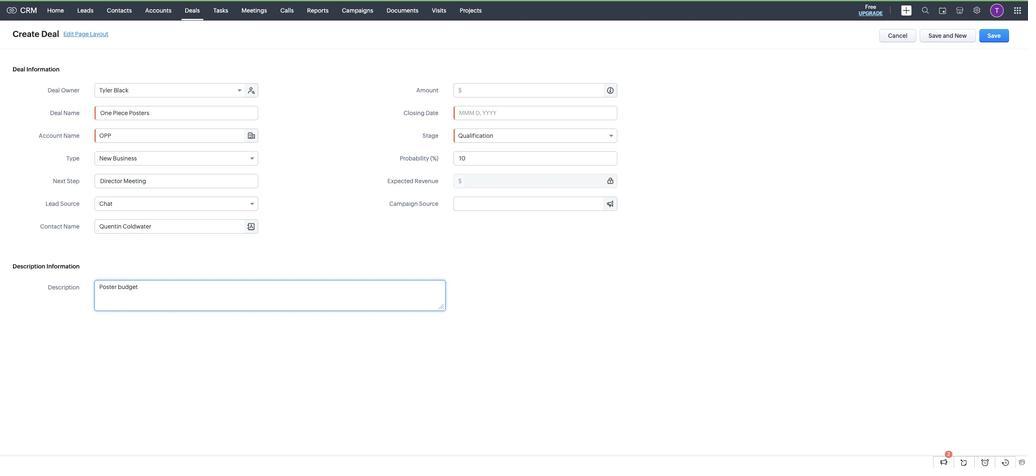 Task type: vqa. For each thing, say whether or not it's contained in the screenshot.
documents
yes



Task type: describe. For each thing, give the bounding box(es) containing it.
source for lead source
[[60, 200, 80, 207]]

page
[[75, 30, 89, 37]]

accounts
[[145, 7, 172, 14]]

contact name
[[40, 223, 80, 230]]

deal for deal information
[[13, 66, 25, 73]]

and
[[943, 32, 954, 39]]

free upgrade
[[859, 4, 883, 16]]

lead source
[[46, 200, 80, 207]]

save for save
[[988, 32, 1001, 39]]

cancel button
[[880, 29, 917, 42]]

create deal edit page layout
[[13, 29, 108, 39]]

MMM D, YYYY text field
[[454, 106, 618, 120]]

date
[[426, 110, 439, 116]]

visits
[[432, 7, 446, 14]]

home
[[47, 7, 64, 14]]

accounts link
[[139, 0, 178, 20]]

edit
[[63, 30, 74, 37]]

contacts link
[[100, 0, 139, 20]]

crm
[[20, 6, 37, 15]]

type
[[66, 155, 80, 162]]

visits link
[[425, 0, 453, 20]]

contact
[[40, 223, 62, 230]]

create
[[13, 29, 39, 39]]

reports link
[[301, 0, 335, 20]]

meetings
[[242, 7, 267, 14]]

projects link
[[453, 0, 489, 20]]

tyler
[[99, 87, 113, 94]]

qualification
[[458, 132, 494, 139]]

new business
[[99, 155, 137, 162]]

tyler black
[[99, 87, 129, 94]]

description for description information
[[13, 263, 45, 270]]

projects
[[460, 7, 482, 14]]

name for contact name
[[63, 223, 80, 230]]

information for deal information
[[26, 66, 60, 73]]

deal for deal name
[[50, 110, 62, 116]]

meetings link
[[235, 0, 274, 20]]

stage
[[423, 132, 439, 139]]

expected revenue
[[388, 178, 439, 184]]

campaign
[[389, 200, 418, 207]]

amount
[[417, 87, 439, 94]]

information for description information
[[47, 263, 80, 270]]

expected
[[388, 178, 414, 184]]

save and new
[[929, 32, 967, 39]]

$ for amount
[[458, 87, 462, 94]]

Chat field
[[95, 197, 259, 211]]

closing date
[[404, 110, 439, 116]]



Task type: locate. For each thing, give the bounding box(es) containing it.
2 save from the left
[[988, 32, 1001, 39]]

probability (%)
[[400, 155, 439, 162]]

1 vertical spatial $
[[458, 178, 462, 184]]

$ right amount
[[458, 87, 462, 94]]

1 vertical spatial description
[[48, 284, 80, 291]]

1 $ from the top
[[458, 87, 462, 94]]

2
[[948, 452, 950, 457]]

new inside button
[[955, 32, 967, 39]]

$
[[458, 87, 462, 94], [458, 178, 462, 184]]

documents link
[[380, 0, 425, 20]]

campaign source
[[389, 200, 439, 207]]

calls link
[[274, 0, 301, 20]]

0 horizontal spatial source
[[60, 200, 80, 207]]

campaigns
[[342, 7, 373, 14]]

edit page layout link
[[63, 30, 108, 37]]

save for save and new
[[929, 32, 942, 39]]

free
[[866, 4, 877, 10]]

0 vertical spatial name
[[63, 110, 80, 116]]

Qualification field
[[454, 129, 618, 143]]

deal left owner
[[48, 87, 60, 94]]

information
[[26, 66, 60, 73], [47, 263, 80, 270]]

deal owner
[[48, 87, 80, 94]]

account
[[39, 132, 62, 139]]

New Business field
[[95, 151, 259, 166]]

$ right revenue on the top
[[458, 178, 462, 184]]

0 vertical spatial description
[[13, 263, 45, 270]]

step
[[67, 178, 80, 184]]

2 vertical spatial name
[[63, 223, 80, 230]]

create menu image
[[902, 5, 912, 15]]

calendar image
[[939, 7, 947, 14]]

source right lead
[[60, 200, 80, 207]]

deal information
[[13, 66, 60, 73]]

1 source from the left
[[60, 200, 80, 207]]

reports
[[307, 7, 329, 14]]

documents
[[387, 7, 419, 14]]

contacts
[[107, 7, 132, 14]]

lead
[[46, 200, 59, 207]]

create menu element
[[897, 0, 917, 20]]

deal name
[[50, 110, 80, 116]]

chat
[[99, 200, 112, 207]]

new
[[955, 32, 967, 39], [99, 155, 112, 162]]

deals
[[185, 7, 200, 14]]

information down contact name
[[47, 263, 80, 270]]

description for description
[[48, 284, 80, 291]]

business
[[113, 155, 137, 162]]

profile element
[[986, 0, 1009, 20]]

description
[[13, 263, 45, 270], [48, 284, 80, 291]]

new inside field
[[99, 155, 112, 162]]

0 horizontal spatial description
[[13, 263, 45, 270]]

tasks
[[213, 7, 228, 14]]

3 name from the top
[[63, 223, 80, 230]]

None text field
[[463, 84, 617, 97], [95, 106, 259, 120], [454, 151, 618, 166], [463, 174, 617, 188], [454, 197, 617, 211], [95, 281, 445, 311], [463, 84, 617, 97], [95, 106, 259, 120], [454, 151, 618, 166], [463, 174, 617, 188], [454, 197, 617, 211], [95, 281, 445, 311]]

closing
[[404, 110, 425, 116]]

0 horizontal spatial new
[[99, 155, 112, 162]]

account name
[[39, 132, 80, 139]]

new right and at the right
[[955, 32, 967, 39]]

1 vertical spatial name
[[63, 132, 80, 139]]

1 horizontal spatial source
[[419, 200, 439, 207]]

1 horizontal spatial new
[[955, 32, 967, 39]]

search element
[[917, 0, 934, 21]]

1 horizontal spatial save
[[988, 32, 1001, 39]]

save left and at the right
[[929, 32, 942, 39]]

profile image
[[991, 4, 1004, 17]]

None text field
[[95, 129, 258, 142], [95, 174, 259, 188], [95, 220, 258, 233], [95, 129, 258, 142], [95, 174, 259, 188], [95, 220, 258, 233]]

crm link
[[7, 6, 37, 15]]

source down revenue on the top
[[419, 200, 439, 207]]

1 vertical spatial new
[[99, 155, 112, 162]]

None field
[[95, 129, 258, 142], [454, 197, 617, 211], [95, 220, 258, 233], [95, 129, 258, 142], [454, 197, 617, 211], [95, 220, 258, 233]]

$ for expected revenue
[[458, 178, 462, 184]]

name right contact
[[63, 223, 80, 230]]

save down 'profile' icon
[[988, 32, 1001, 39]]

save button
[[980, 29, 1010, 42]]

0 vertical spatial new
[[955, 32, 967, 39]]

deal for deal owner
[[48, 87, 60, 94]]

leads link
[[71, 0, 100, 20]]

deal up account name
[[50, 110, 62, 116]]

save
[[929, 32, 942, 39], [988, 32, 1001, 39]]

1 vertical spatial information
[[47, 263, 80, 270]]

2 name from the top
[[63, 132, 80, 139]]

name
[[63, 110, 80, 116], [63, 132, 80, 139], [63, 223, 80, 230]]

1 save from the left
[[929, 32, 942, 39]]

search image
[[922, 7, 929, 14]]

tasks link
[[207, 0, 235, 20]]

0 vertical spatial $
[[458, 87, 462, 94]]

name for account name
[[63, 132, 80, 139]]

revenue
[[415, 178, 439, 184]]

name down owner
[[63, 110, 80, 116]]

name right the 'account'
[[63, 132, 80, 139]]

Tyler Black field
[[95, 84, 246, 97]]

calls
[[281, 7, 294, 14]]

0 horizontal spatial save
[[929, 32, 942, 39]]

save and new button
[[920, 29, 976, 42]]

name for deal name
[[63, 110, 80, 116]]

cancel
[[889, 32, 908, 39]]

deals link
[[178, 0, 207, 20]]

deal down create
[[13, 66, 25, 73]]

1 name from the top
[[63, 110, 80, 116]]

0 vertical spatial information
[[26, 66, 60, 73]]

layout
[[90, 30, 108, 37]]

next step
[[53, 178, 80, 184]]

source for campaign source
[[419, 200, 439, 207]]

deal
[[41, 29, 59, 39], [13, 66, 25, 73], [48, 87, 60, 94], [50, 110, 62, 116]]

(%)
[[430, 155, 439, 162]]

source
[[60, 200, 80, 207], [419, 200, 439, 207]]

campaigns link
[[335, 0, 380, 20]]

description information
[[13, 263, 80, 270]]

new left "business"
[[99, 155, 112, 162]]

black
[[114, 87, 129, 94]]

1 horizontal spatial description
[[48, 284, 80, 291]]

owner
[[61, 87, 80, 94]]

home link
[[41, 0, 71, 20]]

2 $ from the top
[[458, 178, 462, 184]]

information up the deal owner
[[26, 66, 60, 73]]

upgrade
[[859, 11, 883, 16]]

probability
[[400, 155, 429, 162]]

2 source from the left
[[419, 200, 439, 207]]

leads
[[77, 7, 94, 14]]

deal left the edit
[[41, 29, 59, 39]]

next
[[53, 178, 66, 184]]



